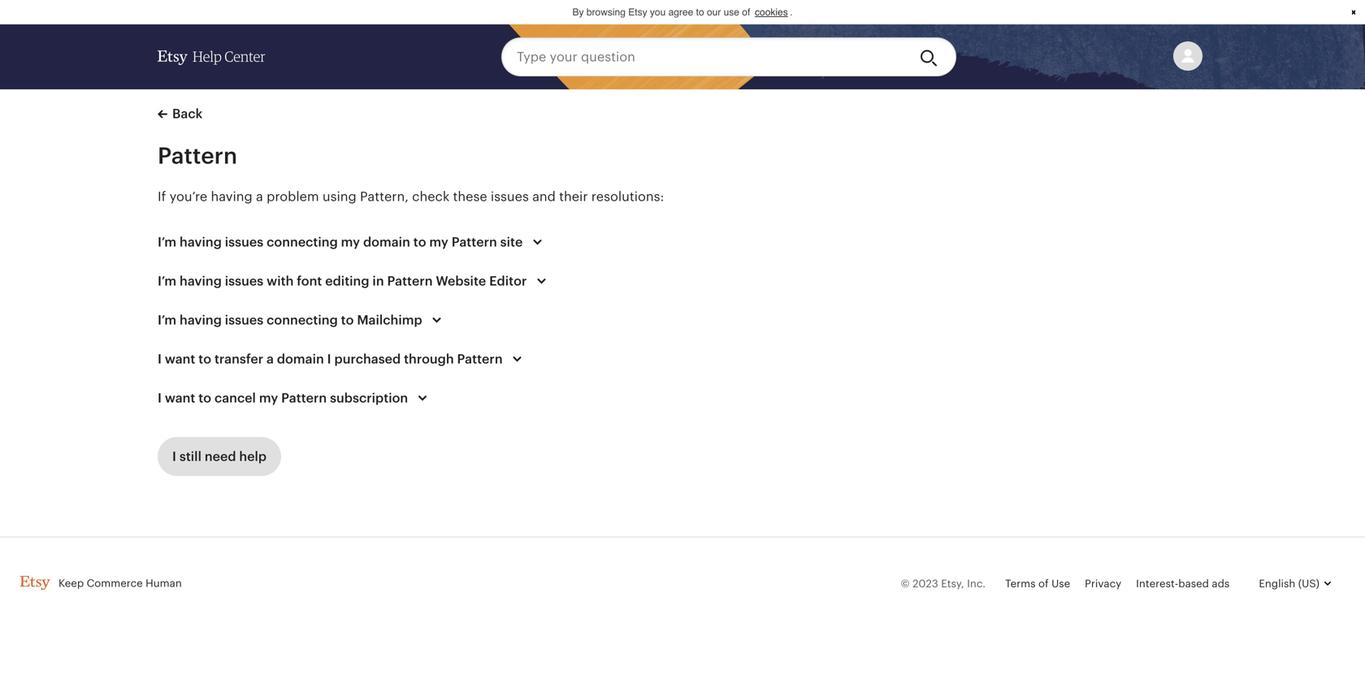Task type: describe. For each thing, give the bounding box(es) containing it.
(us)
[[1299, 578, 1320, 590]]

their
[[559, 189, 588, 204]]

back link
[[158, 104, 203, 124]]

editor
[[490, 274, 527, 289]]

in
[[373, 274, 384, 289]]

pattern inside i'm having issues connecting my domain to my pattern site dropdown button
[[452, 235, 497, 250]]

by browsing etsy you agree to our use of cookies .
[[573, 7, 793, 18]]

i want to cancel my pattern subscription button
[[143, 379, 447, 418]]

agree
[[669, 7, 694, 18]]

of inside cookie consent dialog
[[743, 7, 751, 18]]

1 horizontal spatial of
[[1039, 578, 1049, 590]]

these
[[453, 189, 488, 204]]

0 vertical spatial a
[[256, 189, 263, 204]]

our
[[707, 7, 721, 18]]

human
[[146, 577, 182, 590]]

i'm for i'm having issues connecting to mailchimp
[[158, 313, 177, 328]]

i still need help
[[172, 450, 267, 464]]

use
[[724, 7, 740, 18]]

cancel
[[215, 391, 256, 406]]

cookies
[[755, 7, 788, 18]]

need
[[205, 450, 236, 464]]

based
[[1179, 578, 1210, 590]]

.
[[790, 7, 793, 18]]

etsy
[[629, 7, 648, 18]]

help
[[193, 49, 222, 65]]

pattern inside the i'm having issues with font editing in pattern website editor dropdown button
[[387, 274, 433, 289]]

english
[[1260, 578, 1296, 590]]

interest-based ads
[[1137, 578, 1230, 590]]

my for subscription
[[259, 391, 278, 406]]

i'm having issues connecting to mailchimp
[[158, 313, 423, 328]]

i for i still need help
[[172, 450, 176, 464]]

having for i'm having issues connecting my domain to my pattern site
[[180, 235, 222, 250]]

subscription
[[330, 391, 408, 406]]

english (us) button
[[1245, 565, 1346, 604]]

inc.
[[968, 578, 986, 590]]

issues for i'm having issues connecting to mailchimp
[[225, 313, 264, 328]]

issues for i'm having issues connecting my domain to my pattern site
[[225, 235, 264, 250]]

mailchimp
[[357, 313, 423, 328]]

help center
[[193, 49, 266, 65]]

cookies link
[[753, 5, 790, 20]]

pattern,
[[360, 189, 409, 204]]

i for i want to cancel my pattern subscription
[[158, 391, 162, 406]]

want for i want to transfer a domain i purchased through pattern
[[165, 352, 195, 367]]

resolutions:
[[592, 189, 664, 204]]

back
[[172, 107, 203, 121]]

problem
[[267, 189, 319, 204]]

keep
[[59, 577, 84, 590]]

issues for i'm having issues with font editing in pattern website editor
[[225, 274, 264, 289]]

pattern inside i want to transfer a domain i purchased through pattern 'dropdown button'
[[457, 352, 503, 367]]

keep commerce human
[[59, 577, 182, 590]]

interest-
[[1137, 578, 1179, 590]]

use
[[1052, 578, 1071, 590]]

i'm having issues connecting my domain to my pattern site button
[[143, 223, 562, 262]]

center
[[225, 49, 266, 65]]

having right you're
[[211, 189, 253, 204]]

cookie consent dialog
[[0, 0, 1366, 24]]

i want to transfer a domain i purchased through pattern button
[[143, 340, 542, 379]]

privacy link
[[1085, 578, 1122, 590]]

having for i'm having issues with font editing in pattern website editor
[[180, 274, 222, 289]]

© 2023 etsy, inc.
[[901, 578, 986, 590]]

to down 'editing'
[[341, 313, 354, 328]]

etsy image inside help center link
[[158, 50, 188, 65]]

©
[[901, 578, 910, 590]]



Task type: locate. For each thing, give the bounding box(es) containing it.
1 vertical spatial connecting
[[267, 313, 338, 328]]

interest-based ads link
[[1137, 578, 1230, 590]]

1 horizontal spatial a
[[267, 352, 274, 367]]

my for to
[[341, 235, 360, 250]]

i left still
[[172, 450, 176, 464]]

1 horizontal spatial my
[[341, 235, 360, 250]]

a left problem
[[256, 189, 263, 204]]

pattern up you're
[[158, 143, 238, 169]]

2023
[[913, 578, 939, 590]]

having left with
[[180, 274, 222, 289]]

1 i'm from the top
[[158, 235, 177, 250]]

of left "use"
[[1039, 578, 1049, 590]]

domain for a
[[277, 352, 324, 367]]

of
[[743, 7, 751, 18], [1039, 578, 1049, 590]]

None search field
[[502, 37, 957, 76]]

editing
[[325, 274, 370, 289]]

etsy image left keep
[[20, 576, 50, 591]]

domain down i'm having issues connecting to mailchimp dropdown button
[[277, 352, 324, 367]]

i'm having issues connecting to mailchimp button
[[143, 301, 462, 340]]

font
[[297, 274, 322, 289]]

using
[[323, 189, 357, 204]]

1 vertical spatial a
[[267, 352, 274, 367]]

1 want from the top
[[165, 352, 195, 367]]

a inside i want to transfer a domain i purchased through pattern 'dropdown button'
[[267, 352, 274, 367]]

i inside dropdown button
[[158, 391, 162, 406]]

1 vertical spatial etsy image
[[20, 576, 50, 591]]

pattern down i want to transfer a domain i purchased through pattern
[[281, 391, 327, 406]]

etsy image left help
[[158, 50, 188, 65]]

0 vertical spatial etsy image
[[158, 50, 188, 65]]

0 vertical spatial i'm
[[158, 235, 177, 250]]

a right transfer
[[267, 352, 274, 367]]

etsy,
[[942, 578, 965, 590]]

you're
[[170, 189, 207, 204]]

having
[[211, 189, 253, 204], [180, 235, 222, 250], [180, 274, 222, 289], [180, 313, 222, 328]]

to inside 'dropdown button'
[[199, 352, 211, 367]]

i'm having issues with font editing in pattern website editor
[[158, 274, 527, 289]]

my up 'editing'
[[341, 235, 360, 250]]

to left the "cancel" at the left bottom of page
[[199, 391, 211, 406]]

still
[[180, 450, 202, 464]]

domain inside 'dropdown button'
[[277, 352, 324, 367]]

terms
[[1006, 578, 1036, 590]]

want left the "cancel" at the left bottom of page
[[165, 391, 195, 406]]

to inside dropdown button
[[199, 391, 211, 406]]

want inside 'dropdown button'
[[165, 352, 195, 367]]

0 horizontal spatial my
[[259, 391, 278, 406]]

i for i want to transfer a domain i purchased through pattern
[[158, 352, 162, 367]]

through
[[404, 352, 454, 367]]

want
[[165, 352, 195, 367], [165, 391, 195, 406]]

issues
[[491, 189, 529, 204], [225, 235, 264, 250], [225, 274, 264, 289], [225, 313, 264, 328]]

1 vertical spatial of
[[1039, 578, 1049, 590]]

and
[[533, 189, 556, 204]]

check
[[412, 189, 450, 204]]

1 connecting from the top
[[267, 235, 338, 250]]

terms of use
[[1006, 578, 1071, 590]]

i still need help link
[[158, 437, 281, 476]]

domain for my
[[363, 235, 410, 250]]

having down you're
[[180, 235, 222, 250]]

1 vertical spatial domain
[[277, 352, 324, 367]]

transfer
[[215, 352, 264, 367]]

terms of use link
[[1006, 578, 1071, 590]]

2 vertical spatial i'm
[[158, 313, 177, 328]]

of right use
[[743, 7, 751, 18]]

connecting down the font
[[267, 313, 338, 328]]

to inside cookie consent dialog
[[696, 7, 705, 18]]

i want to cancel my pattern subscription
[[158, 391, 408, 406]]

i left the purchased
[[327, 352, 331, 367]]

2 i'm from the top
[[158, 274, 177, 289]]

i'm inside the i'm having issues with font editing in pattern website editor dropdown button
[[158, 274, 177, 289]]

0 vertical spatial of
[[743, 7, 751, 18]]

help
[[239, 450, 267, 464]]

i'm for i'm having issues with font editing in pattern website editor
[[158, 274, 177, 289]]

0 vertical spatial want
[[165, 352, 195, 367]]

connecting up the font
[[267, 235, 338, 250]]

if you're having a problem using pattern, check these issues and their resolutions:
[[158, 189, 664, 204]]

english (us)
[[1260, 578, 1320, 590]]

privacy
[[1085, 578, 1122, 590]]

i'm having issues with font editing in pattern website editor button
[[143, 262, 566, 301]]

0 horizontal spatial of
[[743, 7, 751, 18]]

my
[[341, 235, 360, 250], [430, 235, 449, 250], [259, 391, 278, 406]]

i left the "cancel" at the left bottom of page
[[158, 391, 162, 406]]

want left transfer
[[165, 352, 195, 367]]

my inside i want to cancel my pattern subscription dropdown button
[[259, 391, 278, 406]]

pattern left site
[[452, 235, 497, 250]]

i
[[158, 352, 162, 367], [327, 352, 331, 367], [158, 391, 162, 406], [172, 450, 176, 464]]

to left our
[[696, 7, 705, 18]]

i want to transfer a domain i purchased through pattern
[[158, 352, 503, 367]]

pattern right through
[[457, 352, 503, 367]]

to left transfer
[[199, 352, 211, 367]]

site
[[501, 235, 523, 250]]

Type your question search field
[[502, 37, 907, 76]]

domain up in
[[363, 235, 410, 250]]

my right the "cancel" at the left bottom of page
[[259, 391, 278, 406]]

0 horizontal spatial domain
[[277, 352, 324, 367]]

connecting for to
[[267, 313, 338, 328]]

1 vertical spatial want
[[165, 391, 195, 406]]

commerce
[[87, 577, 143, 590]]

1 horizontal spatial domain
[[363, 235, 410, 250]]

domain inside dropdown button
[[363, 235, 410, 250]]

i'm inside i'm having issues connecting my domain to my pattern site dropdown button
[[158, 235, 177, 250]]

3 i'm from the top
[[158, 313, 177, 328]]

ads
[[1213, 578, 1230, 590]]

domain
[[363, 235, 410, 250], [277, 352, 324, 367]]

connecting inside i'm having issues connecting to mailchimp dropdown button
[[267, 313, 338, 328]]

0 horizontal spatial a
[[256, 189, 263, 204]]

connecting for my
[[267, 235, 338, 250]]

if
[[158, 189, 166, 204]]

2 want from the top
[[165, 391, 195, 406]]

pattern right in
[[387, 274, 433, 289]]

having for i'm having issues connecting to mailchimp
[[180, 313, 222, 328]]

2 horizontal spatial my
[[430, 235, 449, 250]]

website
[[436, 274, 486, 289]]

1 horizontal spatial etsy image
[[158, 50, 188, 65]]

0 vertical spatial connecting
[[267, 235, 338, 250]]

want for i want to cancel my pattern subscription
[[165, 391, 195, 406]]

help center link
[[158, 34, 266, 80]]

© 2023 etsy, inc. link
[[901, 578, 986, 590]]

i'm
[[158, 235, 177, 250], [158, 274, 177, 289], [158, 313, 177, 328]]

0 vertical spatial domain
[[363, 235, 410, 250]]

you
[[650, 7, 666, 18]]

by
[[573, 7, 584, 18]]

i left transfer
[[158, 352, 162, 367]]

2 connecting from the top
[[267, 313, 338, 328]]

browsing
[[587, 7, 626, 18]]

want inside dropdown button
[[165, 391, 195, 406]]

pattern
[[158, 143, 238, 169], [452, 235, 497, 250], [387, 274, 433, 289], [457, 352, 503, 367], [281, 391, 327, 406]]

to
[[696, 7, 705, 18], [414, 235, 426, 250], [341, 313, 354, 328], [199, 352, 211, 367], [199, 391, 211, 406]]

i'm inside i'm having issues connecting to mailchimp dropdown button
[[158, 313, 177, 328]]

pattern inside i want to cancel my pattern subscription dropdown button
[[281, 391, 327, 406]]

purchased
[[335, 352, 401, 367]]

etsy image
[[158, 50, 188, 65], [20, 576, 50, 591]]

a
[[256, 189, 263, 204], [267, 352, 274, 367]]

having up transfer
[[180, 313, 222, 328]]

i'm having issues connecting my domain to my pattern site
[[158, 235, 523, 250]]

my up the website on the left
[[430, 235, 449, 250]]

with
[[267, 274, 294, 289]]

connecting inside i'm having issues connecting my domain to my pattern site dropdown button
[[267, 235, 338, 250]]

connecting
[[267, 235, 338, 250], [267, 313, 338, 328]]

i'm for i'm having issues connecting my domain to my pattern site
[[158, 235, 177, 250]]

to down "if you're having a problem using pattern, check these issues and their resolutions:"
[[414, 235, 426, 250]]

0 horizontal spatial etsy image
[[20, 576, 50, 591]]

1 vertical spatial i'm
[[158, 274, 177, 289]]



Task type: vqa. For each thing, say whether or not it's contained in the screenshot.
the middle IDs
no



